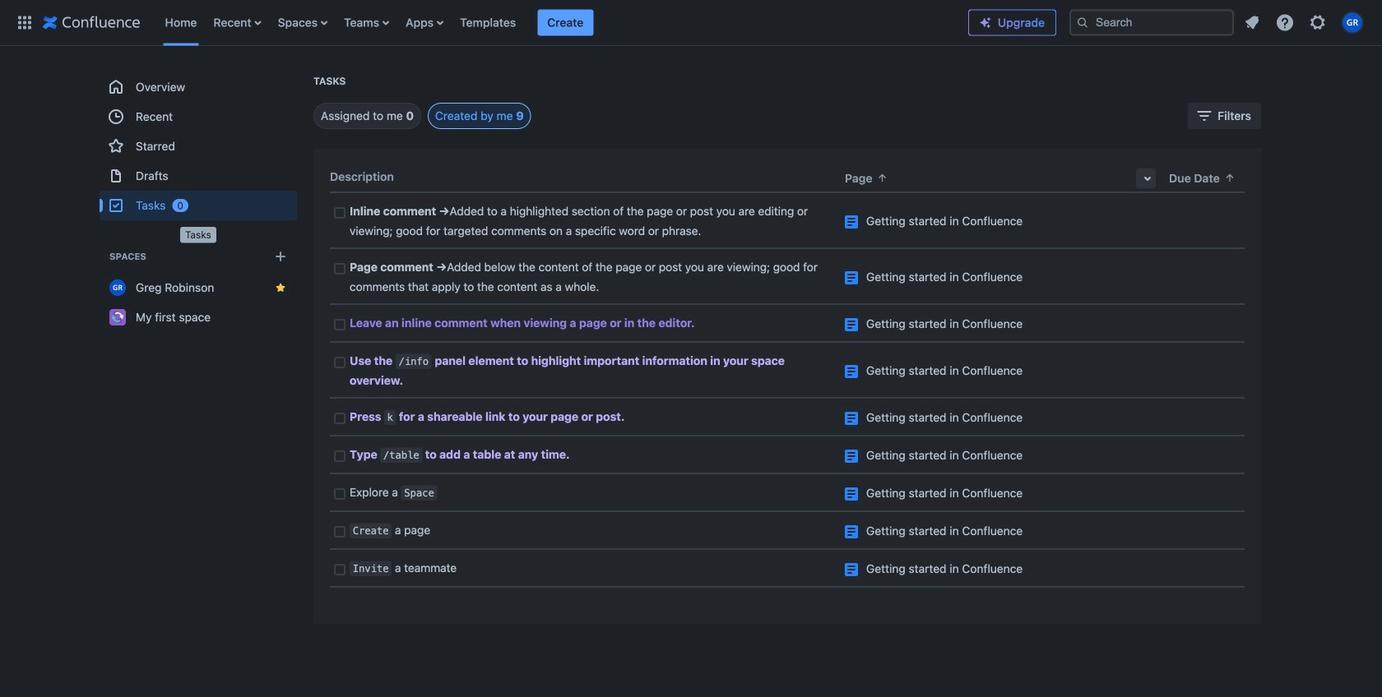 Task type: describe. For each thing, give the bounding box(es) containing it.
Search field
[[1070, 9, 1235, 36]]

2 page title icon image from the top
[[845, 272, 858, 285]]

list for premium image
[[1238, 8, 1373, 37]]

premium image
[[979, 16, 993, 29]]

8 page title icon image from the top
[[845, 526, 858, 539]]

list item inside 'global' element
[[538, 9, 594, 36]]

search image
[[1077, 16, 1090, 29]]

4 page title icon image from the top
[[845, 365, 858, 379]]

global element
[[10, 0, 969, 46]]



Task type: vqa. For each thing, say whether or not it's contained in the screenshot.
7th page title icon from the bottom of the page
yes



Task type: locate. For each thing, give the bounding box(es) containing it.
1 page title icon image from the top
[[845, 216, 858, 229]]

settings icon image
[[1309, 13, 1328, 33]]

5 page title icon image from the top
[[845, 412, 858, 426]]

page title icon image
[[845, 216, 858, 229], [845, 272, 858, 285], [845, 319, 858, 332], [845, 365, 858, 379], [845, 412, 858, 426], [845, 450, 858, 463], [845, 488, 858, 501], [845, 526, 858, 539], [845, 564, 858, 577]]

6 page title icon image from the top
[[845, 450, 858, 463]]

confluence image
[[43, 13, 140, 33], [43, 13, 140, 33]]

3 page title icon image from the top
[[845, 319, 858, 332]]

ascending sorting icon date image
[[1224, 172, 1237, 185]]

banner
[[0, 0, 1383, 46]]

help icon image
[[1276, 13, 1295, 33]]

list
[[157, 0, 969, 46], [1238, 8, 1373, 37]]

group
[[100, 72, 297, 221]]

ascending sorting icon page image
[[876, 172, 889, 185]]

1 horizontal spatial list
[[1238, 8, 1373, 37]]

9 page title icon image from the top
[[845, 564, 858, 577]]

unstar this space image
[[274, 281, 287, 295]]

create a space image
[[271, 247, 291, 267]]

appswitcher icon image
[[15, 13, 35, 33]]

notification icon image
[[1243, 13, 1263, 33]]

tab list
[[294, 103, 531, 129]]

list item
[[538, 9, 594, 36]]

7 page title icon image from the top
[[845, 488, 858, 501]]

list for appswitcher icon
[[157, 0, 969, 46]]

0 horizontal spatial list
[[157, 0, 969, 46]]

None search field
[[1070, 9, 1235, 36]]



